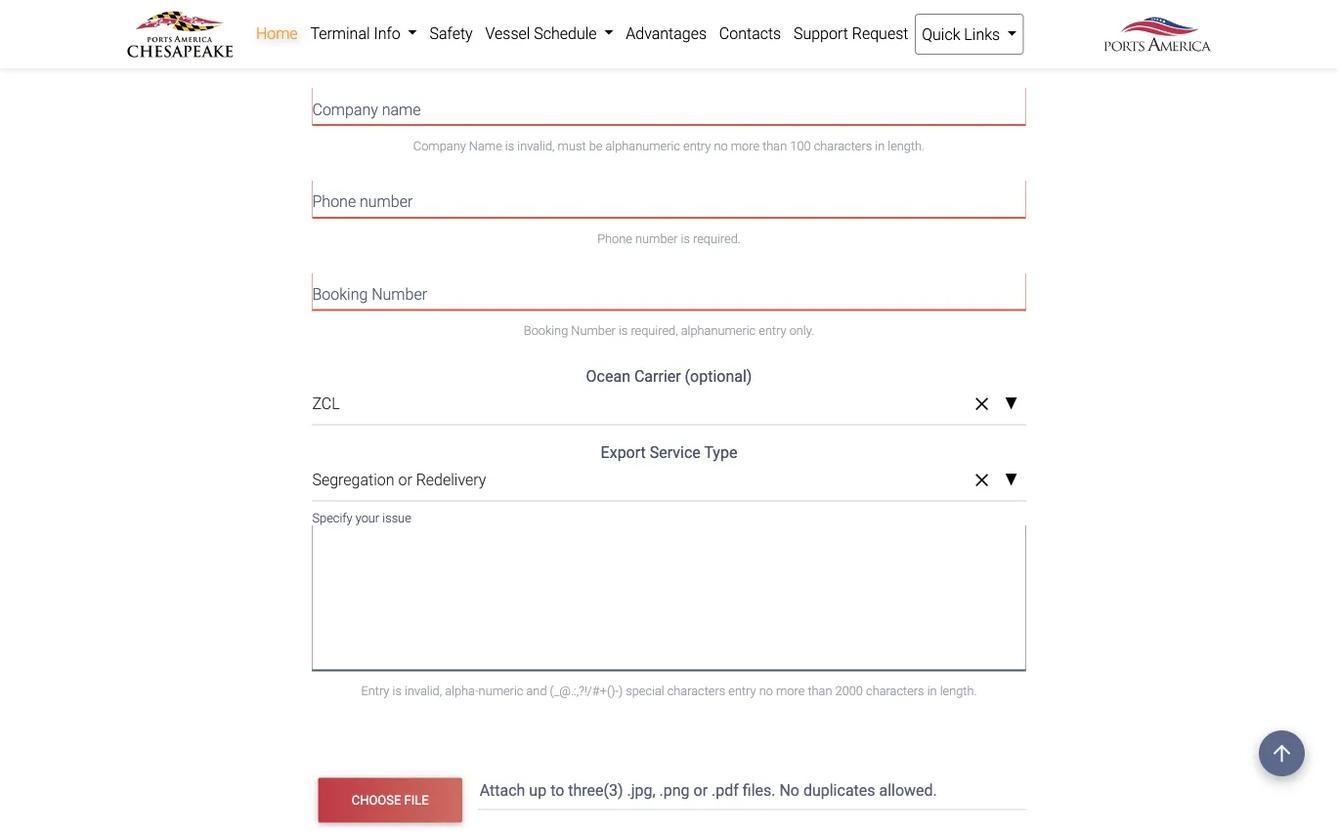 Task type: describe. For each thing, give the bounding box(es) containing it.
0 vertical spatial no
[[686, 46, 700, 61]]

schedule
[[534, 24, 597, 43]]

segregation or redelivery
[[312, 471, 486, 490]]

name for full
[[340, 8, 379, 26]]

than inside company name company name is invalid, must be alphanumeric entry no more than 100 characters in length.
[[763, 138, 787, 153]]

contacts link
[[713, 14, 787, 53]]

0 vertical spatial name
[[441, 46, 474, 61]]

zcl
[[312, 395, 340, 413]]

specify
[[312, 511, 352, 526]]

numeric
[[479, 684, 523, 699]]

✕ for zcl
[[975, 394, 989, 415]]

choose
[[352, 793, 401, 808]]

number for booking number is required, alphanumeric entry only.
[[571, 323, 616, 338]]

quick links link
[[915, 14, 1024, 55]]

home link
[[250, 14, 304, 53]]

support request link
[[787, 14, 915, 53]]

0 vertical spatial in
[[847, 46, 857, 61]]

▼ for segregation or redelivery
[[1004, 472, 1018, 489]]

in inside company name company name is invalid, must be alphanumeric entry no more than 100 characters in length.
[[875, 138, 885, 153]]

2 horizontal spatial no
[[759, 684, 773, 699]]

carrier
[[634, 367, 681, 386]]

only.
[[789, 323, 814, 338]]

0 vertical spatial length.
[[860, 46, 897, 61]]

Booking Number text field
[[312, 272, 1026, 310]]

must inside company name company name is invalid, must be alphanumeric entry no more than 100 characters in length.
[[558, 138, 586, 153]]

booking number is required, alphanumeric entry only.
[[524, 323, 814, 338]]

booking number
[[312, 285, 427, 304]]

invalid, for full name
[[490, 46, 527, 61]]

characters inside company name company name is invalid, must be alphanumeric entry no more than 100 characters in length.
[[814, 138, 872, 153]]

name inside company name company name is invalid, must be alphanumeric entry no more than 100 characters in length.
[[469, 138, 502, 153]]

0 vertical spatial must
[[530, 46, 558, 61]]

safety link
[[423, 14, 479, 53]]

file
[[404, 793, 429, 808]]

alpha-
[[445, 684, 479, 699]]

is inside company name company name is invalid, must be alphanumeric entry no more than 100 characters in length.
[[505, 138, 514, 153]]

entry
[[361, 684, 389, 699]]

phone for phone number is required.
[[597, 231, 632, 246]]

contacts
[[719, 24, 781, 43]]

0 vertical spatial 100
[[762, 46, 783, 61]]

number for phone number
[[360, 193, 413, 211]]

specify your issue
[[312, 511, 411, 526]]

name for company
[[382, 100, 421, 119]]

no inside company name company name is invalid, must be alphanumeric entry no more than 100 characters in length.
[[714, 138, 728, 153]]

terminal info link
[[304, 14, 423, 53]]

vessel schedule link
[[479, 14, 620, 53]]

Specify your issue text field
[[312, 525, 1026, 671]]

Phone number text field
[[312, 180, 1026, 218]]

phone number
[[312, 193, 413, 211]]

length. inside company name company name is invalid, must be alphanumeric entry no more than 100 characters in length.
[[888, 138, 925, 153]]

support request
[[794, 24, 908, 43]]

0 horizontal spatial than
[[735, 46, 759, 61]]

full
[[312, 8, 337, 26]]

0 horizontal spatial be
[[561, 46, 575, 61]]

2 horizontal spatial in
[[927, 684, 937, 699]]

required.
[[693, 231, 741, 246]]

and
[[526, 684, 547, 699]]

type
[[704, 444, 737, 462]]



Task type: locate. For each thing, give the bounding box(es) containing it.
0 vertical spatial alphanumeric
[[578, 46, 652, 61]]

name
[[340, 8, 379, 26], [382, 100, 421, 119]]

name is invalid, must be alphanumeric entry no more than 100 characters in length.
[[441, 46, 897, 61]]

phone
[[312, 193, 356, 211], [597, 231, 632, 246]]

0 vertical spatial number
[[360, 193, 413, 211]]

0 vertical spatial number
[[372, 285, 427, 304]]

1 vertical spatial name
[[469, 138, 502, 153]]

1 vertical spatial company
[[413, 138, 466, 153]]

2 vertical spatial no
[[759, 684, 773, 699]]

booking for booking number
[[312, 285, 368, 304]]

links
[[964, 25, 1000, 43]]

export
[[601, 444, 646, 462]]

Company name text field
[[312, 88, 1026, 125]]

more down contacts
[[703, 46, 732, 61]]

(optional)
[[685, 367, 752, 386]]

1 horizontal spatial in
[[875, 138, 885, 153]]

booking for booking number is required, alphanumeric entry only.
[[524, 323, 568, 338]]

in
[[847, 46, 857, 61], [875, 138, 885, 153], [927, 684, 937, 699]]

more left 2000
[[776, 684, 805, 699]]

0 vertical spatial name
[[340, 8, 379, 26]]

number
[[372, 285, 427, 304], [571, 323, 616, 338]]

)
[[619, 684, 623, 699]]

1 vertical spatial alphanumeric
[[605, 138, 680, 153]]

2000
[[835, 684, 863, 699]]

than
[[735, 46, 759, 61], [763, 138, 787, 153], [808, 684, 832, 699]]

0 horizontal spatial 100
[[762, 46, 783, 61]]

0 horizontal spatial in
[[847, 46, 857, 61]]

entry right special on the bottom of page
[[728, 684, 756, 699]]

1 vertical spatial more
[[731, 138, 760, 153]]

2 ▼ from the top
[[1004, 472, 1018, 489]]

1 horizontal spatial booking
[[524, 323, 568, 338]]

issue
[[382, 511, 411, 526]]

1 vertical spatial be
[[589, 138, 602, 153]]

1 vertical spatial must
[[558, 138, 586, 153]]

is
[[477, 46, 486, 61], [505, 138, 514, 153], [681, 231, 690, 246], [619, 323, 628, 338], [392, 684, 402, 699]]

ocean
[[586, 367, 630, 386]]

2 horizontal spatial than
[[808, 684, 832, 699]]

special
[[626, 684, 664, 699]]

be down the schedule
[[561, 46, 575, 61]]

choose file
[[352, 793, 429, 808]]

number down phone number text field
[[635, 231, 678, 246]]

alphanumeric down "company name" text box
[[605, 138, 680, 153]]

Attach up to three(3) .jpg, .png or .pdf files. No duplicates allowed. text field
[[478, 773, 1030, 811]]

terminal info
[[310, 24, 404, 43]]

✕
[[975, 394, 989, 415], [975, 470, 989, 491]]

alphanumeric up (optional)
[[681, 323, 756, 338]]

phone for phone number
[[312, 193, 356, 211]]

company name company name is invalid, must be alphanumeric entry no more than 100 characters in length.
[[312, 100, 925, 153]]

1 horizontal spatial no
[[714, 138, 728, 153]]

✕ for segregation or redelivery
[[975, 470, 989, 491]]

Full name text field
[[312, 0, 1026, 33]]

2 vertical spatial invalid,
[[405, 684, 442, 699]]

0 vertical spatial phone
[[312, 193, 356, 211]]

invalid,
[[490, 46, 527, 61], [517, 138, 555, 153], [405, 684, 442, 699]]

1 vertical spatial in
[[875, 138, 885, 153]]

100
[[762, 46, 783, 61], [790, 138, 811, 153]]

more inside company name company name is invalid, must be alphanumeric entry no more than 100 characters in length.
[[731, 138, 760, 153]]

0 horizontal spatial booking
[[312, 285, 368, 304]]

no left 2000
[[759, 684, 773, 699]]

▼ for zcl
[[1004, 396, 1018, 412]]

be
[[561, 46, 575, 61], [589, 138, 602, 153]]

1 vertical spatial ▼
[[1004, 472, 1018, 489]]

1 vertical spatial length.
[[888, 138, 925, 153]]

vessel
[[485, 24, 530, 43]]

2 vertical spatial than
[[808, 684, 832, 699]]

more
[[703, 46, 732, 61], [731, 138, 760, 153], [776, 684, 805, 699]]

1 vertical spatial no
[[714, 138, 728, 153]]

1 horizontal spatial phone
[[597, 231, 632, 246]]

1 vertical spatial phone
[[597, 231, 632, 246]]

support
[[794, 24, 848, 43]]

characters
[[786, 46, 844, 61], [814, 138, 872, 153], [667, 684, 725, 699], [866, 684, 924, 699]]

alphanumeric down the schedule
[[578, 46, 652, 61]]

1 ▼ from the top
[[1004, 396, 1018, 412]]

must
[[530, 46, 558, 61], [558, 138, 586, 153]]

1 horizontal spatial number
[[571, 323, 616, 338]]

or
[[398, 471, 412, 490]]

company
[[312, 100, 378, 119], [413, 138, 466, 153]]

name
[[441, 46, 474, 61], [469, 138, 502, 153]]

be inside company name company name is invalid, must be alphanumeric entry no more than 100 characters in length.
[[589, 138, 602, 153]]

no down advantages
[[686, 46, 700, 61]]

entry left only.
[[759, 323, 786, 338]]

name inside company name company name is invalid, must be alphanumeric entry no more than 100 characters in length.
[[382, 100, 421, 119]]

entry down "company name" text box
[[683, 138, 711, 153]]

number
[[360, 193, 413, 211], [635, 231, 678, 246]]

vessel schedule
[[485, 24, 601, 43]]

1 vertical spatial number
[[571, 323, 616, 338]]

be down "company name" text box
[[589, 138, 602, 153]]

0 horizontal spatial company
[[312, 100, 378, 119]]

entry is invalid, alpha-numeric and (_@.:,?!/#+()-) special characters entry no more than 2000 characters in length.
[[361, 684, 977, 699]]

ocean carrier (optional)
[[586, 367, 752, 386]]

2 vertical spatial length.
[[940, 684, 977, 699]]

2 ✕ from the top
[[975, 470, 989, 491]]

invalid, inside company name company name is invalid, must be alphanumeric entry no more than 100 characters in length.
[[517, 138, 555, 153]]

0 vertical spatial company
[[312, 100, 378, 119]]

1 horizontal spatial number
[[635, 231, 678, 246]]

0 horizontal spatial number
[[372, 285, 427, 304]]

entry
[[655, 46, 683, 61], [683, 138, 711, 153], [759, 323, 786, 338], [728, 684, 756, 699]]

number for phone number is required.
[[635, 231, 678, 246]]

quick links
[[922, 25, 1004, 43]]

2 vertical spatial in
[[927, 684, 937, 699]]

0 horizontal spatial phone
[[312, 193, 356, 211]]

alphanumeric inside company name company name is invalid, must be alphanumeric entry no more than 100 characters in length.
[[605, 138, 680, 153]]

export service type
[[601, 444, 737, 462]]

0 vertical spatial more
[[703, 46, 732, 61]]

0 horizontal spatial no
[[686, 46, 700, 61]]

no down "company name" text box
[[714, 138, 728, 153]]

1 vertical spatial 100
[[790, 138, 811, 153]]

advantages link
[[620, 14, 713, 53]]

(_@.:,?!/#+()-
[[550, 684, 619, 699]]

1 vertical spatial name
[[382, 100, 421, 119]]

1 horizontal spatial company
[[413, 138, 466, 153]]

100 inside company name company name is invalid, must be alphanumeric entry no more than 100 characters in length.
[[790, 138, 811, 153]]

quick
[[922, 25, 960, 43]]

1 vertical spatial booking
[[524, 323, 568, 338]]

1 ✕ from the top
[[975, 394, 989, 415]]

info
[[374, 24, 401, 43]]

number up the booking number
[[360, 193, 413, 211]]

▼
[[1004, 396, 1018, 412], [1004, 472, 1018, 489]]

segregation
[[312, 471, 394, 490]]

1 vertical spatial ✕
[[975, 470, 989, 491]]

number for booking number
[[372, 285, 427, 304]]

advantages
[[626, 24, 707, 43]]

1 horizontal spatial be
[[589, 138, 602, 153]]

1 vertical spatial than
[[763, 138, 787, 153]]

0 vertical spatial ▼
[[1004, 396, 1018, 412]]

0 vertical spatial than
[[735, 46, 759, 61]]

phone number is required.
[[597, 231, 741, 246]]

more down "company name" text box
[[731, 138, 760, 153]]

entry inside company name company name is invalid, must be alphanumeric entry no more than 100 characters in length.
[[683, 138, 711, 153]]

redelivery
[[416, 471, 486, 490]]

terminal
[[310, 24, 370, 43]]

safety
[[430, 24, 473, 43]]

2 vertical spatial more
[[776, 684, 805, 699]]

1 vertical spatial number
[[635, 231, 678, 246]]

booking
[[312, 285, 368, 304], [524, 323, 568, 338]]

full name
[[312, 8, 379, 26]]

home
[[256, 24, 298, 43]]

your
[[355, 511, 379, 526]]

1 horizontal spatial name
[[382, 100, 421, 119]]

0 vertical spatial booking
[[312, 285, 368, 304]]

go to top image
[[1259, 731, 1305, 777]]

0 vertical spatial ✕
[[975, 394, 989, 415]]

required,
[[631, 323, 678, 338]]

length.
[[860, 46, 897, 61], [888, 138, 925, 153], [940, 684, 977, 699]]

0 vertical spatial invalid,
[[490, 46, 527, 61]]

0 horizontal spatial name
[[340, 8, 379, 26]]

invalid, for specify your issue
[[405, 684, 442, 699]]

request
[[852, 24, 908, 43]]

1 horizontal spatial than
[[763, 138, 787, 153]]

no
[[686, 46, 700, 61], [714, 138, 728, 153], [759, 684, 773, 699]]

0 horizontal spatial number
[[360, 193, 413, 211]]

2 vertical spatial alphanumeric
[[681, 323, 756, 338]]

1 horizontal spatial 100
[[790, 138, 811, 153]]

0 vertical spatial be
[[561, 46, 575, 61]]

1 vertical spatial invalid,
[[517, 138, 555, 153]]

service
[[650, 444, 701, 462]]

alphanumeric
[[578, 46, 652, 61], [605, 138, 680, 153], [681, 323, 756, 338]]

entry down advantages
[[655, 46, 683, 61]]



Task type: vqa. For each thing, say whether or not it's contained in the screenshot.
topmost 'CHOOSE'
no



